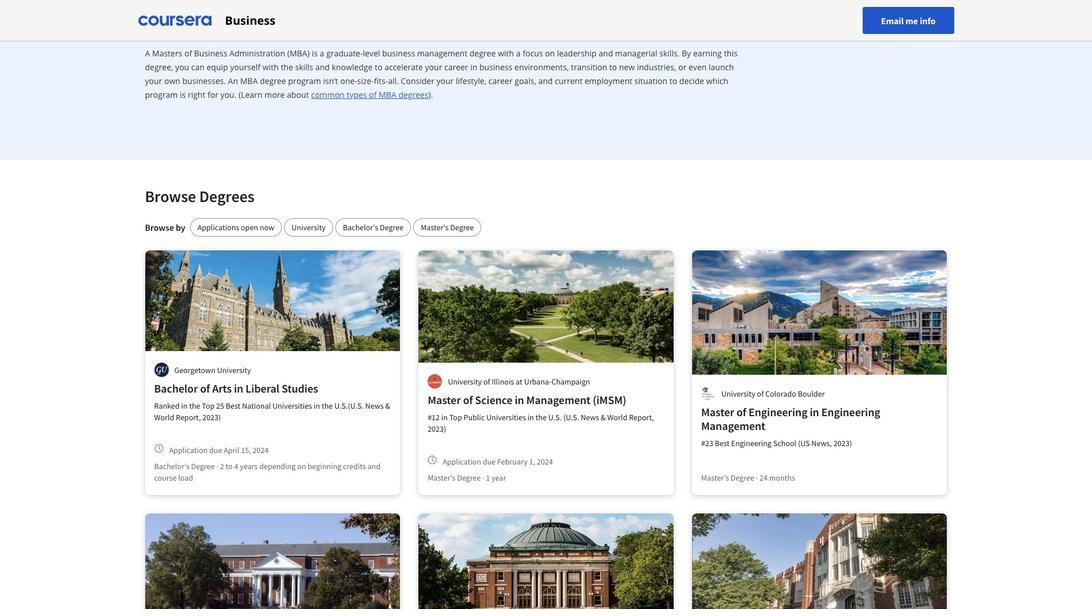 Task type: locate. For each thing, give the bounding box(es) containing it.
university
[[292, 223, 326, 233], [217, 365, 251, 376], [448, 377, 482, 387], [722, 389, 756, 399]]

the left 'u.s.'
[[536, 413, 547, 423]]

browse by
[[145, 222, 185, 233]]

0 horizontal spatial news
[[365, 401, 384, 412]]

master inside master of science in management (imsm) #12 in top public universities in the u.s. (u.s. news & world report, 2023)
[[428, 393, 461, 408]]

1 horizontal spatial is
[[312, 48, 318, 59]]

degree for bachelor's degree · 2 to 4 years depending on beginning credits and course load
[[191, 462, 215, 472]]

0 horizontal spatial ·
[[216, 462, 218, 472]]

0 horizontal spatial report,
[[176, 413, 201, 423]]

found
[[276, 9, 299, 20], [299, 22, 322, 33]]

mba down all.
[[379, 89, 396, 100]]

for left you.
[[208, 89, 218, 100]]

consider
[[401, 76, 435, 86]]

universities down science
[[487, 413, 526, 423]]

due
[[209, 445, 222, 456], [483, 457, 496, 467]]

degree inside bachelor's degree · 2 to 4 years depending on beginning credits and course load
[[191, 462, 215, 472]]

1 report, from the left
[[176, 413, 201, 423]]

in up lifestyle,
[[471, 62, 478, 73]]

to left 4
[[226, 462, 233, 472]]

0 vertical spatial industries,
[[391, 22, 430, 33]]

#12
[[428, 413, 440, 423]]

1 horizontal spatial with
[[498, 48, 514, 59]]

of left arts
[[200, 382, 210, 396]]

browse for browse by
[[145, 222, 174, 233]]

program down skills on the left of page
[[288, 76, 321, 86]]

0 vertical spatial for
[[731, 0, 742, 6]]

due for april
[[209, 445, 222, 456]]

at
[[677, 9, 684, 20], [516, 377, 523, 387]]

0 horizontal spatial more
[[265, 89, 285, 100]]

0 horizontal spatial master
[[428, 393, 461, 408]]

1 horizontal spatial degree
[[470, 48, 496, 59]]

report,
[[176, 413, 201, 423], [629, 413, 654, 423]]

1 horizontal spatial application
[[443, 457, 481, 467]]

1 horizontal spatial top
[[450, 413, 462, 423]]

1 horizontal spatial 2023)
[[428, 424, 446, 435]]

due for february
[[483, 457, 496, 467]]

0 vertical spatial top
[[202, 401, 215, 412]]

their
[[501, 9, 518, 20], [627, 9, 645, 20], [164, 22, 182, 33]]

1 horizontal spatial that
[[484, 9, 499, 20]]

2 vertical spatial business
[[480, 62, 513, 73]]

best inside 'bachelor of arts in liberal studies ranked in the top 25 best national universities in the u.s.(u.s. news & world report, 2023)'
[[226, 401, 241, 412]]

in down university of illinois at urbana-champaign
[[515, 393, 524, 408]]

browse up browse by
[[145, 186, 196, 207]]

on
[[545, 48, 555, 59], [297, 462, 306, 472]]

university right 'university of illinois at urbana-champaign logo'
[[448, 377, 482, 387]]

· for 2
[[216, 462, 218, 472]]

1 horizontal spatial master
[[701, 405, 735, 420]]

0 horizontal spatial national
[[242, 401, 271, 412]]

0 vertical spatial news
[[365, 401, 384, 412]]

industries, up situation
[[637, 62, 676, 73]]

business up range
[[368, 9, 401, 20]]

1 horizontal spatial national
[[670, 0, 701, 6]]

master's degree · 24 months
[[701, 473, 795, 484]]

science
[[475, 393, 513, 408]]

2024 for application due february 1, 2024
[[537, 457, 553, 467]]

browse
[[145, 186, 196, 207], [145, 222, 174, 233]]

0 horizontal spatial career
[[444, 62, 468, 73]]

bachelor's up 'course'
[[154, 462, 190, 472]]

school
[[403, 9, 427, 20]]

2024 for application due april 15, 2024
[[253, 445, 269, 456]]

their down education
[[164, 22, 182, 33]]

university of colorado boulder logo image
[[701, 387, 716, 401]]

· inside bachelor's degree · 2 to 4 years depending on beginning credits and course load
[[216, 462, 218, 472]]

news,
[[812, 439, 832, 449]]

1 horizontal spatial report,
[[629, 413, 654, 423]]

· left 24 in the bottom right of the page
[[756, 473, 758, 484]]

business
[[225, 12, 276, 28], [194, 48, 227, 59]]

in
[[342, 22, 349, 33], [471, 62, 478, 73], [234, 382, 243, 396], [515, 393, 524, 408], [181, 401, 188, 412], [314, 401, 320, 412], [810, 405, 819, 420], [441, 413, 448, 423], [528, 413, 534, 423]]

universities inside master of science in management (imsm) #12 in top public universities in the u.s. (u.s. news & world report, 2023)
[[487, 413, 526, 423]]

at right illinois on the left bottom
[[516, 377, 523, 387]]

and up transition
[[599, 48, 613, 59]]

1 vertical spatial a
[[145, 48, 150, 59]]

0 vertical spatial program
[[288, 76, 321, 86]]

report, inside master of science in management (imsm) #12 in top public universities in the u.s. (u.s. news & world report, 2023)
[[629, 413, 654, 423]]

0 horizontal spatial due
[[209, 445, 222, 456]]

0 horizontal spatial &
[[385, 401, 390, 412]]

2023) right news,
[[834, 439, 852, 449]]

2023) inside master of science in management (imsm) #12 in top public universities in the u.s. (u.s. news & world report, 2023)
[[428, 424, 446, 435]]

0 horizontal spatial 2023)
[[202, 413, 221, 423]]

a right .
[[222, 9, 227, 20]]

range
[[357, 22, 379, 33]]

0 vertical spatial degrees
[[557, 9, 587, 20]]

top inside master of science in management (imsm) #12 in top public universities in the u.s. (u.s. news & world report, 2023)
[[450, 413, 462, 423]]

news right "(u.s."
[[581, 413, 599, 423]]

of
[[358, 9, 366, 20], [381, 22, 389, 33], [184, 48, 192, 59], [369, 89, 377, 100], [484, 377, 490, 387], [200, 382, 210, 396], [757, 389, 764, 399], [463, 393, 473, 408], [737, 405, 747, 420]]

career
[[444, 62, 468, 73], [489, 76, 513, 86]]

degrees down consider
[[399, 89, 429, 100]]

2 horizontal spatial ·
[[756, 473, 758, 484]]

on inside a masters of business administration (mba) is a graduate-level business management degree with a focus on leadership and managerial skills. by earning this degree, you can equip yourself with the skills and knowledge to accelerate your career in business environments, transition to new industries, or even launch your own businesses. an mba degree program isn't one-size-fits-all. consider your lifestyle, career goals, and current employment situation to decide which program is right for you. (learn more about
[[545, 48, 555, 59]]

· for 24
[[756, 473, 758, 484]]

0 vertical spatial universities
[[273, 401, 312, 412]]

industries, inside a masters of business administration (mba) is a graduate-level business management degree with a focus on leadership and managerial skills. by earning this degree, you can equip yourself with the skills and knowledge to accelerate your career in business environments, transition to new industries, or even launch your own businesses. an mba degree program isn't one-size-fits-all. consider your lifestyle, career goals, and current employment situation to decide which program is right for you. (learn more about
[[637, 62, 676, 73]]

top inside 'bachelor of arts in liberal studies ranked in the top 25 best national universities in the u.s.(u.s. news & world report, 2023)'
[[202, 401, 215, 412]]

that
[[301, 9, 316, 20], [484, 9, 499, 20]]

open
[[241, 223, 258, 233]]

0 vertical spatial at
[[677, 9, 684, 20]]

1 world from the left
[[154, 413, 174, 423]]

0 horizontal spatial management
[[527, 393, 591, 408]]

news inside 'bachelor of arts in liberal studies ranked in the top 25 best national universities in the u.s.(u.s. news & world report, 2023)'
[[365, 401, 384, 412]]

0 vertical spatial management
[[527, 393, 591, 408]]

degrees up technology,
[[557, 9, 587, 20]]

national inside national center for education statistics
[[670, 0, 701, 6]]

world inside master of science in management (imsm) #12 in top public universities in the u.s. (u.s. news & world report, 2023)
[[608, 413, 628, 423]]

world down (imsm)
[[608, 413, 628, 423]]

1 vertical spatial degree
[[260, 76, 286, 86]]

university for university of colorado boulder
[[722, 389, 756, 399]]

management up #23
[[701, 419, 766, 434]]

browse for browse degrees
[[145, 186, 196, 207]]

0 horizontal spatial degrees
[[399, 89, 429, 100]]

colorado
[[766, 389, 797, 399]]

news right u.s.(u.s.
[[365, 401, 384, 412]]

0 horizontal spatial on
[[297, 462, 306, 472]]

of down the size-
[[369, 89, 377, 100]]

2023) down #12
[[428, 424, 446, 435]]

finance
[[617, 22, 644, 33]]

bachelor of arts in liberal studies ranked in the top 25 best national universities in the u.s.(u.s. news & world report, 2023)
[[154, 382, 390, 423]]

world down ranked at the left of page
[[154, 413, 174, 423]]

accounting.
[[663, 22, 706, 33]]

of left colorado
[[757, 389, 764, 399]]

found up also in the left top of the page
[[276, 9, 299, 20]]

0 vertical spatial &
[[385, 401, 390, 412]]

1 vertical spatial application
[[443, 457, 481, 467]]

national down liberal
[[242, 401, 271, 412]]

news
[[365, 401, 384, 412], [581, 413, 599, 423]]

1 vertical spatial &
[[601, 413, 606, 423]]

have
[[262, 22, 280, 33]]

bachelor's inside bachelor's degree · 2 to 4 years depending on beginning credits and course load
[[154, 462, 190, 472]]

0 horizontal spatial that
[[301, 9, 316, 20]]

more
[[849, 4, 870, 16], [265, 89, 285, 100]]

1 vertical spatial business
[[382, 48, 415, 59]]

with left focus
[[498, 48, 514, 59]]

even
[[689, 62, 707, 73]]

to up fits-
[[375, 62, 383, 73]]

application up the "master's degree · 1 year"
[[443, 457, 481, 467]]

0 horizontal spatial 2024
[[253, 445, 269, 456]]

industries, down the school
[[391, 22, 430, 33]]

1 vertical spatial program
[[145, 89, 178, 100]]

1 vertical spatial universities
[[487, 413, 526, 423]]

their up products
[[501, 9, 518, 20]]

0 vertical spatial bachelor's
[[343, 223, 378, 233]]

2
[[220, 462, 224, 472]]

industries, inside found that a majority of business school graduates felt that their graduate degrees advanced their careers at a faster rate than their peers. these alumni have also found jobs in a range of industries, including products and services, technology, and finance and accounting.
[[391, 22, 430, 33]]

1 vertical spatial degrees
[[399, 89, 429, 100]]

bachelor's for bachelor's degree · 2 to 4 years depending on beginning credits and course load
[[154, 462, 190, 472]]

top left 25
[[202, 401, 215, 412]]

advanced
[[589, 9, 625, 20]]

of up range
[[358, 9, 366, 20]]

0 vertical spatial 2024
[[253, 445, 269, 456]]

of inside a masters of business administration (mba) is a graduate-level business management degree with a focus on leadership and managerial skills. by earning this degree, you can equip yourself with the skills and knowledge to accelerate your career in business environments, transition to new industries, or even launch your own businesses. an mba degree program isn't one-size-fits-all. consider your lifestyle, career goals, and current employment situation to decide which program is right for you. (learn more about
[[184, 48, 192, 59]]

a inside a masters of business administration (mba) is a graduate-level business management degree with a focus on leadership and managerial skills. by earning this degree, you can equip yourself with the skills and knowledge to accelerate your career in business environments, transition to new industries, or even launch your own businesses. an mba degree program isn't one-size-fits-all. consider your lifestyle, career goals, and current employment situation to decide which program is right for you. (learn more about
[[145, 48, 150, 59]]

the left skills on the left of page
[[281, 62, 293, 73]]

university right university of colorado boulder logo
[[722, 389, 756, 399]]

1 vertical spatial news
[[581, 413, 599, 423]]

at up accounting.
[[677, 9, 684, 20]]

2 world from the left
[[608, 413, 628, 423]]

master's for master's degree · 1 year
[[428, 473, 456, 484]]

national center for education statistics
[[145, 0, 742, 20]]

of inside master of engineering in engineering management #23 best engineering school (us news, 2023)
[[737, 405, 747, 420]]

0 vertical spatial application
[[169, 445, 208, 456]]

1 horizontal spatial &
[[601, 413, 606, 423]]

master of science in management (imsm) #12 in top public universities in the u.s. (u.s. news & world report, 2023)
[[428, 393, 654, 435]]

0 horizontal spatial a
[[145, 48, 150, 59]]

on up 'environments,'
[[545, 48, 555, 59]]

0 horizontal spatial found
[[276, 9, 299, 20]]

rate
[[717, 9, 732, 20]]

1 horizontal spatial bachelor's
[[343, 223, 378, 233]]

career left goals,
[[489, 76, 513, 86]]

due up 1
[[483, 457, 496, 467]]

0 horizontal spatial with
[[263, 62, 279, 73]]

0 vertical spatial mba
[[240, 76, 258, 86]]

april
[[224, 445, 239, 456]]

and right credits
[[368, 462, 381, 472]]

0 horizontal spatial best
[[226, 401, 241, 412]]

1 vertical spatial 2024
[[537, 457, 553, 467]]

top
[[202, 401, 215, 412], [450, 413, 462, 423]]

a left range
[[351, 22, 355, 33]]

degree for master's degree
[[450, 223, 474, 233]]

1 horizontal spatial industries,
[[637, 62, 676, 73]]

in right ranked at the left of page
[[181, 401, 188, 412]]

business up lifestyle,
[[480, 62, 513, 73]]

equip
[[207, 62, 228, 73]]

common types of mba degrees link
[[311, 89, 429, 100]]

& inside master of science in management (imsm) #12 in top public universities in the u.s. (u.s. news & world report, 2023)
[[601, 413, 606, 423]]

1 vertical spatial browse
[[145, 222, 174, 233]]

applications
[[198, 223, 239, 233]]

1 horizontal spatial news
[[581, 413, 599, 423]]

best inside master of engineering in engineering management #23 best engineering school (us news, 2023)
[[715, 439, 730, 449]]

0 vertical spatial browse
[[145, 186, 196, 207]]

national inside 'bachelor of arts in liberal studies ranked in the top 25 best national universities in the u.s.(u.s. news & world report, 2023)'
[[242, 401, 271, 412]]

is right (mba)
[[312, 48, 318, 59]]

accelerate
[[385, 62, 423, 73]]

bachelor's inside button
[[343, 223, 378, 233]]

· left 2
[[216, 462, 218, 472]]

top left public
[[450, 413, 462, 423]]

& down (imsm)
[[601, 413, 606, 423]]

1 horizontal spatial more
[[849, 4, 870, 16]]

skills
[[295, 62, 313, 73]]

0 horizontal spatial for
[[208, 89, 218, 100]]

master's inside button
[[421, 223, 449, 233]]

a left graduate-
[[320, 48, 324, 59]]

master inside master of engineering in engineering management #23 best engineering school (us news, 2023)
[[701, 405, 735, 420]]

leadership
[[557, 48, 597, 59]]

more right the learn in the right of the page
[[849, 4, 870, 16]]

more left about
[[265, 89, 285, 100]]

1,
[[529, 457, 535, 467]]

1 vertical spatial mba
[[379, 89, 396, 100]]

1 horizontal spatial ·
[[483, 473, 485, 484]]

their up finance
[[627, 9, 645, 20]]

master
[[428, 393, 461, 408], [701, 405, 735, 420]]

1 horizontal spatial at
[[677, 9, 684, 20]]

master of engineering in engineering management #23 best engineering school (us news, 2023)
[[701, 405, 881, 449]]

· left 1
[[483, 473, 485, 484]]

2 vertical spatial 2023)
[[834, 439, 852, 449]]

best right #23
[[715, 439, 730, 449]]

1 vertical spatial career
[[489, 76, 513, 86]]

career down management
[[444, 62, 468, 73]]

1 horizontal spatial on
[[545, 48, 555, 59]]

1 vertical spatial industries,
[[637, 62, 676, 73]]

.
[[218, 9, 220, 20]]

georgetown university logo image
[[154, 363, 169, 378]]

university for university of illinois at urbana-champaign
[[448, 377, 482, 387]]

you
[[175, 62, 189, 73]]

beginning
[[308, 462, 341, 472]]

current
[[555, 76, 583, 86]]

0 vertical spatial national
[[670, 0, 701, 6]]

for up rate
[[731, 0, 742, 6]]

1 horizontal spatial for
[[731, 0, 742, 6]]

a up degree,
[[145, 48, 150, 59]]

depending
[[259, 462, 296, 472]]

0 horizontal spatial world
[[154, 413, 174, 423]]

masters
[[152, 48, 182, 59]]

1 browse from the top
[[145, 186, 196, 207]]

yourself
[[230, 62, 261, 73]]

you.
[[221, 89, 237, 100]]

statistics
[[185, 9, 218, 20]]

1 horizontal spatial due
[[483, 457, 496, 467]]

of down university of colorado boulder
[[737, 405, 747, 420]]

university up arts
[[217, 365, 251, 376]]

universities down the studies
[[273, 401, 312, 412]]

2 horizontal spatial 2023)
[[834, 439, 852, 449]]

in inside found that a majority of business school graduates felt that their graduate degrees advanced their careers at a faster rate than their peers. these alumni have also found jobs in a range of industries, including products and services, technology, and finance and accounting.
[[342, 22, 349, 33]]

management
[[527, 393, 591, 408], [701, 419, 766, 434]]

universities
[[273, 401, 312, 412], [487, 413, 526, 423]]

with down administration
[[263, 62, 279, 73]]

0 horizontal spatial industries,
[[391, 22, 430, 33]]

& right u.s.(u.s.
[[385, 401, 390, 412]]

master's for master's degree · 24 months
[[701, 473, 729, 484]]

of inside 'bachelor of arts in liberal studies ranked in the top 25 best national universities in the u.s.(u.s. news & world report, 2023)'
[[200, 382, 210, 396]]

in right the jobs
[[342, 22, 349, 33]]

2024
[[253, 445, 269, 456], [537, 457, 553, 467]]

0 vertical spatial is
[[312, 48, 318, 59]]

0 vertical spatial business
[[225, 12, 276, 28]]

school
[[773, 439, 797, 449]]

to
[[375, 62, 383, 73], [609, 62, 617, 73], [670, 76, 677, 86], [226, 462, 233, 472]]

1 vertical spatial for
[[208, 89, 218, 100]]

1 vertical spatial at
[[516, 377, 523, 387]]

0 vertical spatial business
[[368, 9, 401, 20]]

degree up '(learn'
[[260, 76, 286, 86]]

of up you
[[184, 48, 192, 59]]

application for application due february 1, 2024
[[443, 457, 481, 467]]

0 vertical spatial 2023)
[[202, 413, 221, 423]]

0 vertical spatial due
[[209, 445, 222, 456]]

by
[[682, 48, 691, 59]]

master up #12
[[428, 393, 461, 408]]

national up the faster
[[670, 0, 701, 6]]

1 horizontal spatial degrees
[[557, 9, 587, 20]]

urbana-
[[524, 377, 552, 387]]

0 horizontal spatial top
[[202, 401, 215, 412]]

on left beginning
[[297, 462, 306, 472]]

1 vertical spatial best
[[715, 439, 730, 449]]

that up products
[[484, 9, 499, 20]]

management up 'u.s.'
[[527, 393, 591, 408]]

degree down products
[[470, 48, 496, 59]]

business up accelerate
[[382, 48, 415, 59]]

the left u.s.(u.s.
[[322, 401, 333, 412]]

business
[[368, 9, 401, 20], [382, 48, 415, 59], [480, 62, 513, 73]]

2 report, from the left
[[629, 413, 654, 423]]

0 horizontal spatial application
[[169, 445, 208, 456]]

0 vertical spatial a
[[222, 9, 227, 20]]

2 browse from the top
[[145, 222, 174, 233]]

2024 right 1, on the bottom left
[[537, 457, 553, 467]]

world
[[154, 413, 174, 423], [608, 413, 628, 423]]

0 horizontal spatial universities
[[273, 401, 312, 412]]

1 horizontal spatial 2024
[[537, 457, 553, 467]]

for inside a masters of business administration (mba) is a graduate-level business management degree with a focus on leadership and managerial skills. by earning this degree, you can equip yourself with the skills and knowledge to accelerate your career in business environments, transition to new industries, or even launch your own businesses. an mba degree program isn't one-size-fits-all. consider your lifestyle, career goals, and current employment situation to decide which program is right for you. (learn more about
[[208, 89, 218, 100]]

Master's Degree button
[[413, 218, 482, 237]]

decide
[[680, 76, 704, 86]]

university right now
[[292, 223, 326, 233]]

managerial
[[615, 48, 658, 59]]

1 horizontal spatial career
[[489, 76, 513, 86]]

university inside button
[[292, 223, 326, 233]]

focus
[[523, 48, 543, 59]]

program down own
[[145, 89, 178, 100]]

application for application due april 15, 2024
[[169, 445, 208, 456]]

a up accounting.
[[686, 9, 691, 20]]

is left right
[[180, 89, 186, 100]]

at inside found that a majority of business school graduates felt that their graduate degrees advanced their careers at a faster rate than their peers. these alumni have also found jobs in a range of industries, including products and services, technology, and finance and accounting.
[[677, 9, 684, 20]]

studies
[[282, 382, 318, 396]]



Task type: vqa. For each thing, say whether or not it's contained in the screenshot.
Application
yes



Task type: describe. For each thing, give the bounding box(es) containing it.
(u.s.
[[563, 413, 579, 423]]

degree,
[[145, 62, 173, 73]]

services,
[[521, 22, 553, 33]]

learn more
[[824, 4, 870, 16]]

news inside master of science in management (imsm) #12 in top public universities in the u.s. (u.s. news & world report, 2023)
[[581, 413, 599, 423]]

business inside found that a majority of business school graduates felt that their graduate degrees advanced their careers at a faster rate than their peers. these alumni have also found jobs in a range of industries, including products and services, technology, and finance and accounting.
[[368, 9, 401, 20]]

mba inside a masters of business administration (mba) is a graduate-level business management degree with a focus on leadership and managerial skills. by earning this degree, you can equip yourself with the skills and knowledge to accelerate your career in business environments, transition to new industries, or even launch your own businesses. an mba degree program isn't one-size-fits-all. consider your lifestyle, career goals, and current employment situation to decide which program is right for you. (learn more about
[[240, 76, 258, 86]]

credits
[[343, 462, 366, 472]]

a left majority
[[318, 9, 323, 20]]

0 vertical spatial with
[[498, 48, 514, 59]]

management inside master of engineering in engineering management #23 best engineering school (us news, 2023)
[[701, 419, 766, 434]]

1
[[486, 473, 490, 484]]

to left decide
[[670, 76, 677, 86]]

2023) inside 'bachelor of arts in liberal studies ranked in the top 25 best national universities in the u.s.(u.s. news & world report, 2023)'
[[202, 413, 221, 423]]

of inside master of science in management (imsm) #12 in top public universities in the u.s. (u.s. news & world report, 2023)
[[463, 393, 473, 408]]

for inside national center for education statistics
[[731, 0, 742, 6]]

all.
[[388, 76, 399, 86]]

· for 1
[[483, 473, 485, 484]]

a left focus
[[516, 48, 521, 59]]

degree for master's degree · 1 year
[[457, 473, 481, 484]]

learn
[[824, 4, 847, 16]]

in right arts
[[234, 382, 243, 396]]

including
[[432, 22, 467, 33]]

University button
[[284, 218, 333, 237]]

majority
[[325, 9, 356, 20]]

(imsm)
[[593, 393, 627, 408]]

to left new
[[609, 62, 617, 73]]

your down degree,
[[145, 76, 162, 86]]

environments,
[[515, 62, 569, 73]]

months
[[769, 473, 795, 484]]

1 horizontal spatial a
[[222, 9, 227, 20]]

master's degree
[[421, 223, 474, 233]]

can
[[191, 62, 205, 73]]

new
[[619, 62, 635, 73]]

. a 2018 survey
[[218, 9, 274, 20]]

coursera image
[[138, 11, 211, 30]]

report, inside 'bachelor of arts in liberal studies ranked in the top 25 best national universities in the u.s.(u.s. news & world report, 2023)'
[[176, 413, 201, 423]]

now
[[260, 223, 274, 233]]

careers
[[647, 9, 675, 20]]

in left 'u.s.'
[[528, 413, 534, 423]]

master for engineering
[[701, 405, 735, 420]]

learn more link
[[806, 0, 888, 24]]

about
[[287, 89, 309, 100]]

businesses.
[[182, 76, 226, 86]]

employment
[[585, 76, 633, 86]]

launch
[[709, 62, 734, 73]]

by
[[176, 222, 185, 233]]

engineering down colorado
[[749, 405, 808, 420]]

engineering up news,
[[822, 405, 881, 420]]

fits-
[[374, 76, 388, 86]]

arts
[[212, 382, 232, 396]]

years
[[240, 462, 258, 472]]

master's degree · 1 year
[[428, 473, 506, 484]]

university of illinois at urbana-champaign logo image
[[428, 375, 442, 389]]

own
[[164, 76, 180, 86]]

also
[[282, 22, 297, 33]]

right
[[188, 89, 205, 100]]

february
[[497, 457, 528, 467]]

2 horizontal spatial their
[[627, 9, 645, 20]]

survey
[[250, 9, 274, 20]]

browse degrees
[[145, 186, 255, 207]]

and left services,
[[504, 22, 519, 33]]

0 horizontal spatial their
[[164, 22, 182, 33]]

1 vertical spatial with
[[263, 62, 279, 73]]

world inside 'bachelor of arts in liberal studies ranked in the top 25 best national universities in the u.s.(u.s. news & world report, 2023)'
[[154, 413, 174, 423]]

or
[[678, 62, 687, 73]]

& inside 'bachelor of arts in liberal studies ranked in the top 25 best national universities in the u.s.(u.s. news & world report, 2023)'
[[385, 401, 390, 412]]

size-
[[357, 76, 374, 86]]

degree for bachelor's degree
[[380, 223, 404, 233]]

1 horizontal spatial found
[[299, 22, 322, 33]]

in down the studies
[[314, 401, 320, 412]]

situation
[[635, 76, 668, 86]]

u.s.(u.s.
[[335, 401, 364, 412]]

a masters of business administration (mba) is a graduate-level business management degree with a focus on leadership and managerial skills. by earning this degree, you can equip yourself with the skills and knowledge to accelerate your career in business environments, transition to new industries, or even launch your own businesses. an mba degree program isn't one-size-fits-all. consider your lifestyle, career goals, and current employment situation to decide which program is right for you. (learn more about
[[145, 48, 738, 100]]

level
[[363, 48, 380, 59]]

to inside bachelor's degree · 2 to 4 years depending on beginning credits and course load
[[226, 462, 233, 472]]

2018
[[229, 9, 248, 20]]

public
[[464, 413, 485, 423]]

and down 'advanced'
[[600, 22, 615, 33]]

the left 25
[[189, 401, 200, 412]]

2023) inside master of engineering in engineering management #23 best engineering school (us news, 2023)
[[834, 439, 852, 449]]

Applications open now button
[[190, 218, 282, 237]]

center
[[704, 0, 729, 6]]

one-
[[340, 76, 357, 86]]

1 that from the left
[[301, 9, 316, 20]]

application due february 1, 2024
[[443, 457, 553, 467]]

0 horizontal spatial at
[[516, 377, 523, 387]]

skills.
[[660, 48, 680, 59]]

master's for master's degree
[[421, 223, 449, 233]]

0 vertical spatial degree
[[470, 48, 496, 59]]

0 horizontal spatial is
[[180, 89, 186, 100]]

management inside master of science in management (imsm) #12 in top public universities in the u.s. (u.s. news & world report, 2023)
[[527, 393, 591, 408]]

15,
[[241, 445, 251, 456]]

administration
[[229, 48, 285, 59]]

degrees inside found that a majority of business school graduates felt that their graduate degrees advanced their careers at a faster rate than their peers. these alumni have also found jobs in a range of industries, including products and services, technology, and finance and accounting.
[[557, 9, 587, 20]]

1 horizontal spatial program
[[288, 76, 321, 86]]

technology,
[[555, 22, 598, 33]]

Bachelor's Degree button
[[336, 218, 411, 237]]

alumni
[[234, 22, 260, 33]]

of right range
[[381, 22, 389, 33]]

bachelor's degree · 2 to 4 years depending on beginning credits and course load
[[154, 462, 381, 484]]

and down careers
[[646, 22, 661, 33]]

course
[[154, 473, 177, 484]]

0 horizontal spatial program
[[145, 89, 178, 100]]

more inside learn more link
[[849, 4, 870, 16]]

ranked
[[154, 401, 180, 412]]

in right #12
[[441, 413, 448, 423]]

and up isn't
[[315, 62, 330, 73]]

graduates
[[429, 9, 467, 20]]

degree for master's degree · 24 months
[[731, 473, 755, 484]]

master for science
[[428, 393, 461, 408]]

bachelor
[[154, 382, 198, 396]]

liberal
[[246, 382, 279, 396]]

this
[[724, 48, 738, 59]]

knowledge
[[332, 62, 373, 73]]

types
[[347, 89, 367, 100]]

u.s.
[[548, 413, 562, 423]]

illinois
[[492, 377, 514, 387]]

applications open now
[[198, 223, 274, 233]]

in inside a masters of business administration (mba) is a graduate-level business management degree with a focus on leadership and managerial skills. by earning this degree, you can equip yourself with the skills and knowledge to accelerate your career in business environments, transition to new industries, or even launch your own businesses. an mba degree program isn't one-size-fits-all. consider your lifestyle, career goals, and current employment situation to decide which program is right for you. (learn more about
[[471, 62, 478, 73]]

email me info button
[[863, 7, 954, 34]]

of left illinois on the left bottom
[[484, 377, 490, 387]]

0 horizontal spatial degree
[[260, 76, 286, 86]]

which
[[707, 76, 729, 86]]

your down management
[[425, 62, 442, 73]]

university for university
[[292, 223, 326, 233]]

and down 'environments,'
[[539, 76, 553, 86]]

business inside a masters of business administration (mba) is a graduate-level business management degree with a focus on leadership and managerial skills. by earning this degree, you can equip yourself with the skills and knowledge to accelerate your career in business environments, transition to new industries, or even launch your own businesses. an mba degree program isn't one-size-fits-all. consider your lifestyle, career goals, and current employment situation to decide which program is right for you. (learn more about
[[194, 48, 227, 59]]

and inside bachelor's degree · 2 to 4 years depending on beginning credits and course load
[[368, 462, 381, 472]]

on inside bachelor's degree · 2 to 4 years depending on beginning credits and course load
[[297, 462, 306, 472]]

2 that from the left
[[484, 9, 499, 20]]

your left lifestyle,
[[437, 76, 454, 86]]

graduate-
[[326, 48, 363, 59]]

bachelor's for bachelor's degree
[[343, 223, 378, 233]]

universities inside 'bachelor of arts in liberal studies ranked in the top 25 best national universities in the u.s.(u.s. news & world report, 2023)'
[[273, 401, 312, 412]]

engineering left school on the bottom right of the page
[[731, 439, 772, 449]]

the inside a masters of business administration (mba) is a graduate-level business management degree with a focus on leadership and managerial skills. by earning this degree, you can equip yourself with the skills and knowledge to accelerate your career in business environments, transition to new industries, or even launch your own businesses. an mba degree program isn't one-size-fits-all. consider your lifestyle, career goals, and current employment situation to decide which program is right for you. (learn more about
[[281, 62, 293, 73]]

24
[[760, 473, 768, 484]]

products
[[469, 22, 502, 33]]

1 horizontal spatial their
[[501, 9, 518, 20]]

#23
[[701, 439, 714, 449]]

national center for education statistics link
[[145, 0, 742, 20]]

browse by group
[[190, 218, 482, 237]]

boulder
[[798, 389, 825, 399]]

0 vertical spatial career
[[444, 62, 468, 73]]

common
[[311, 89, 345, 100]]

education
[[145, 9, 182, 20]]

the inside master of science in management (imsm) #12 in top public universities in the u.s. (u.s. news & world report, 2023)
[[536, 413, 547, 423]]

more inside a masters of business administration (mba) is a graduate-level business management degree with a focus on leadership and managerial skills. by earning this degree, you can equip yourself with the skills and knowledge to accelerate your career in business environments, transition to new industries, or even launch your own businesses. an mba degree program isn't one-size-fits-all. consider your lifestyle, career goals, and current employment situation to decide which program is right for you. (learn more about
[[265, 89, 285, 100]]

email me info
[[881, 15, 936, 26]]

felt
[[469, 9, 481, 20]]

in inside master of engineering in engineering management #23 best engineering school (us news, 2023)
[[810, 405, 819, 420]]

(learn
[[239, 89, 263, 100]]

me
[[906, 15, 918, 26]]



